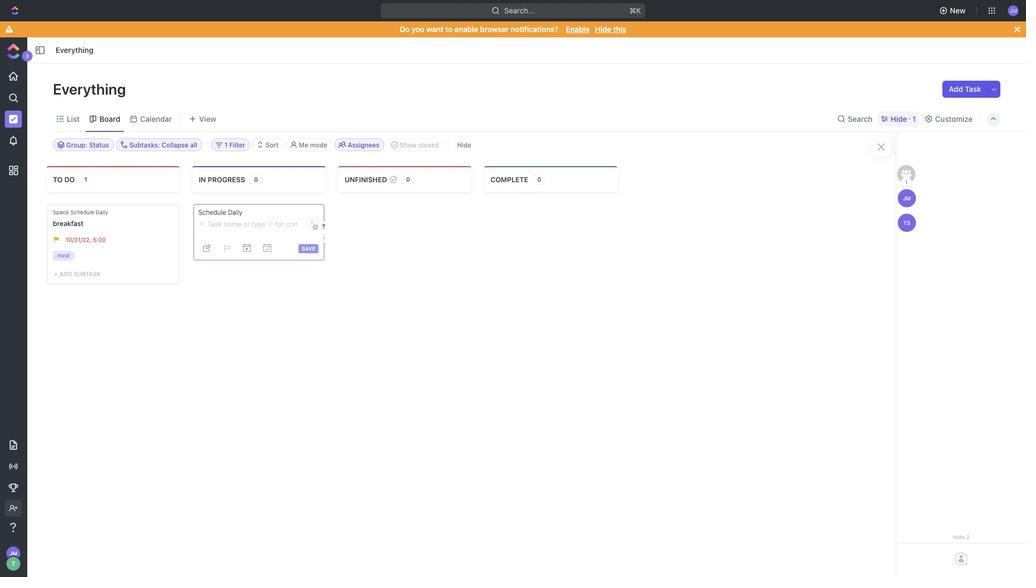 Task type: describe. For each thing, give the bounding box(es) containing it.
space schedule daily breakfast
[[53, 209, 108, 227]]

me
[[299, 141, 308, 149]]

meal button
[[53, 251, 77, 263]]

unfinished
[[345, 175, 387, 183]]

show closed
[[400, 141, 439, 149]]

1 left customize button at the top right of the page
[[913, 114, 916, 123]]

add task button
[[943, 81, 988, 98]]

10/31/22 , 5:00
[[66, 236, 106, 243]]

1 up ts
[[905, 179, 908, 185]]

hide for hide 2
[[953, 534, 965, 540]]

enable
[[455, 25, 478, 34]]

hide for hide 1
[[891, 114, 907, 123]]

customize button
[[921, 111, 976, 126]]

search button
[[834, 111, 876, 126]]

do you want to enable browser notifications? enable hide this
[[400, 25, 626, 34]]

2 vertical spatial jm
[[9, 551, 17, 557]]

schedule inside space schedule daily breakfast
[[70, 209, 94, 215]]

subtasks:
[[129, 141, 160, 149]]

schedule daily
[[198, 208, 242, 216]]

notifications?
[[511, 25, 559, 34]]

want
[[426, 25, 444, 34]]

group: status
[[66, 141, 109, 149]]

task
[[965, 85, 981, 94]]

new
[[950, 6, 966, 15]]

t
[[11, 560, 15, 567]]

sort
[[266, 141, 279, 149]]

hide left this
[[595, 25, 611, 34]]

new button
[[935, 2, 972, 19]]

schedule inside schedule daily dropdown button
[[198, 208, 226, 216]]

0 for complete
[[537, 176, 541, 183]]

1 right do
[[84, 176, 87, 183]]

ts
[[904, 220, 911, 226]]

+ add subtask
[[54, 271, 101, 278]]

search
[[848, 114, 873, 123]]

subtasks: collapse all
[[129, 141, 197, 149]]

all
[[190, 141, 197, 149]]

list link
[[65, 111, 80, 126]]

0 horizontal spatial to
[[53, 175, 63, 183]]

closed
[[418, 141, 439, 149]]

show closed button
[[386, 138, 444, 151]]

space
[[53, 209, 69, 215]]

0 for in progress
[[254, 176, 258, 183]]

daily inside space schedule daily breakfast
[[96, 209, 108, 215]]

status
[[89, 141, 109, 149]]

show
[[400, 141, 417, 149]]

2
[[967, 534, 970, 540]]

progress
[[208, 175, 245, 183]]

hide for hide
[[457, 141, 471, 149]]

do
[[400, 25, 410, 34]]

add task
[[949, 85, 981, 94]]

sort button
[[252, 138, 283, 151]]

10/31/22
[[66, 236, 89, 243]]

2 0 from the left
[[406, 176, 410, 183]]

save
[[302, 246, 315, 252]]



Task type: locate. For each thing, give the bounding box(es) containing it.
1 left 'filter'
[[225, 141, 228, 149]]

0 horizontal spatial add
[[59, 271, 72, 278]]

0 horizontal spatial 0
[[254, 176, 258, 183]]

browser
[[480, 25, 509, 34]]

meal
[[57, 253, 70, 259]]

hide
[[595, 25, 611, 34], [891, 114, 907, 123], [457, 141, 471, 149], [953, 534, 965, 540]]

1 vertical spatial jm
[[903, 195, 911, 201]]

1 horizontal spatial schedule
[[198, 208, 226, 216]]

daily up 5:00
[[96, 209, 108, 215]]

daily inside dropdown button
[[228, 208, 242, 216]]

1 horizontal spatial jm
[[903, 195, 911, 201]]

do
[[64, 175, 75, 183]]

set priority element
[[219, 241, 235, 257]]

to left do
[[53, 175, 63, 183]]

in
[[199, 175, 206, 183]]

1 horizontal spatial daily
[[228, 208, 242, 216]]

subtask
[[74, 271, 101, 278]]

5:00
[[93, 236, 106, 243]]

0 down the 'show'
[[406, 176, 410, 183]]

hide right search
[[891, 114, 907, 123]]

to do
[[53, 175, 75, 183]]

0 right progress
[[254, 176, 258, 183]]

me mode
[[299, 141, 327, 149]]

in progress
[[199, 175, 245, 183]]

Task na﻿me or type '/' for commands field
[[199, 219, 300, 229]]

mode
[[310, 141, 327, 149]]

enable
[[566, 25, 590, 34]]

group:
[[66, 141, 87, 149]]

1 vertical spatial to
[[53, 175, 63, 183]]

to right want on the left of page
[[445, 25, 453, 34]]

me mode button
[[286, 138, 332, 151]]

to
[[445, 25, 453, 34], [53, 175, 63, 183]]

schedule daily button
[[198, 208, 319, 216]]

hide right closed
[[457, 141, 471, 149]]

hide inside 'button'
[[457, 141, 471, 149]]

breakfast
[[53, 219, 83, 227]]

jm
[[1010, 7, 1017, 14], [903, 195, 911, 201], [9, 551, 17, 557]]

hide left 2
[[953, 534, 965, 540]]

1 horizontal spatial to
[[445, 25, 453, 34]]

you
[[412, 25, 424, 34]]

customize
[[935, 114, 973, 123]]

add inside add task button
[[949, 85, 963, 94]]

list
[[67, 114, 80, 123]]

search...
[[504, 6, 535, 15]]

1 0 from the left
[[254, 176, 258, 183]]

view
[[199, 114, 216, 123]]

+
[[54, 271, 58, 278]]

add left task
[[949, 85, 963, 94]]

filter
[[229, 141, 245, 149]]

add
[[949, 85, 963, 94], [59, 271, 72, 278]]

1 filter
[[225, 141, 245, 149]]

set priority image
[[219, 241, 235, 257]]

board link
[[97, 111, 120, 126]]

complete
[[491, 175, 528, 183]]

,
[[89, 236, 91, 243]]

hide button
[[453, 138, 476, 151]]

calendar
[[140, 114, 172, 123]]

assignees
[[348, 141, 379, 149]]

0
[[254, 176, 258, 183], [406, 176, 410, 183], [537, 176, 541, 183]]

0 vertical spatial to
[[445, 25, 453, 34]]

this
[[613, 25, 626, 34]]

board
[[99, 114, 120, 123]]

daily up task na﻿me or type '/' for commands field
[[228, 208, 242, 216]]

calendar link
[[138, 111, 172, 126]]

3 0 from the left
[[537, 176, 541, 183]]

assignees button
[[334, 138, 384, 151]]

1 horizontal spatial 0
[[406, 176, 410, 183]]

1 inside 1 filter dropdown button
[[225, 141, 228, 149]]

1 filter button
[[211, 138, 250, 151]]

1 horizontal spatial add
[[949, 85, 963, 94]]

add right '+'
[[59, 271, 72, 278]]

view button
[[185, 111, 220, 126]]

Search tasks... text field
[[893, 137, 1000, 153]]

schedule down in progress
[[198, 208, 226, 216]]

schedule up the breakfast
[[70, 209, 94, 215]]

0 horizontal spatial schedule
[[70, 209, 94, 215]]

everything inside everything link
[[56, 46, 93, 55]]

everything link
[[53, 44, 96, 57]]

jm button
[[1005, 2, 1022, 19]]

0 vertical spatial add
[[949, 85, 963, 94]]

1 vertical spatial everything
[[53, 80, 129, 98]]

view button
[[185, 106, 220, 131]]

0 horizontal spatial daily
[[96, 209, 108, 215]]

2 horizontal spatial 0
[[537, 176, 541, 183]]

schedule
[[198, 208, 226, 216], [70, 209, 94, 215]]

1
[[913, 114, 916, 123], [225, 141, 228, 149], [84, 176, 87, 183], [905, 179, 908, 185]]

everything
[[56, 46, 93, 55], [53, 80, 129, 98]]

0 vertical spatial everything
[[56, 46, 93, 55]]

⌘k
[[629, 6, 641, 15]]

jm t
[[9, 551, 17, 567]]

0 right complete
[[537, 176, 541, 183]]

daily
[[228, 208, 242, 216], [96, 209, 108, 215]]

1 vertical spatial add
[[59, 271, 72, 278]]

hide 2
[[953, 534, 970, 540]]

0 vertical spatial jm
[[1010, 7, 1017, 14]]

2 horizontal spatial jm
[[1010, 7, 1017, 14]]

0 horizontal spatial jm
[[9, 551, 17, 557]]

jm inside dropdown button
[[1010, 7, 1017, 14]]

collapse
[[162, 141, 188, 149]]

hide 1
[[891, 114, 916, 123]]



Task type: vqa. For each thing, say whether or not it's contained in the screenshot.
Many in number of tasks in progress see how many tasks are in progress in any location
no



